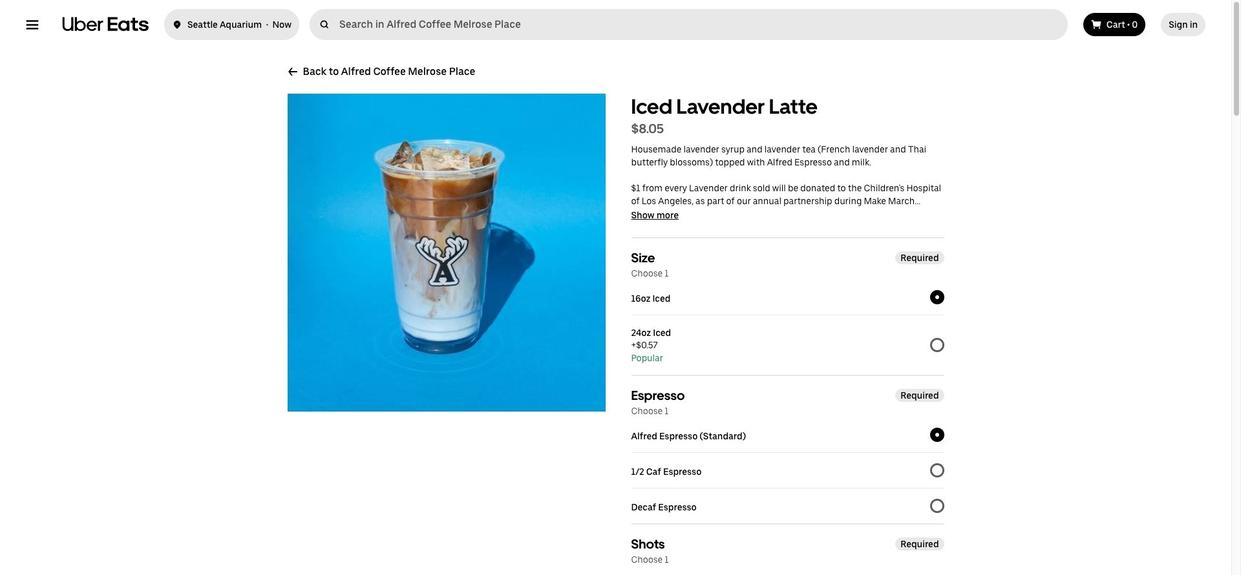 Task type: locate. For each thing, give the bounding box(es) containing it.
main navigation menu image
[[26, 18, 39, 31]]



Task type: describe. For each thing, give the bounding box(es) containing it.
deliver to image
[[172, 17, 182, 32]]

uber eats home image
[[62, 17, 149, 32]]

Search in Alfred Coffee Melrose Place text field
[[340, 18, 1063, 31]]

go back image
[[287, 67, 298, 77]]



Task type: vqa. For each thing, say whether or not it's contained in the screenshot.
up
no



